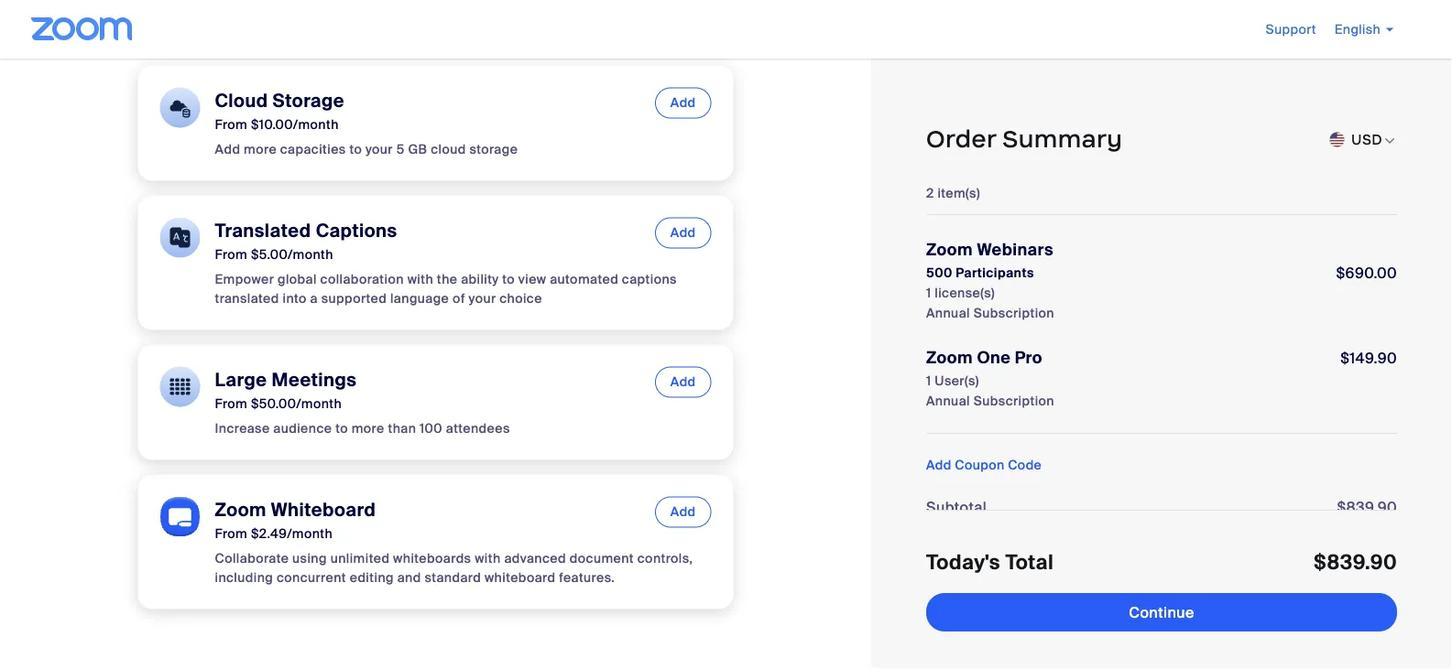 Task type: locate. For each thing, give the bounding box(es) containing it.
collaborate using unlimited whiteboards with advanced document controls, including concurrent editing and standard whiteboard features.
[[215, 551, 693, 587]]

storage right gb
[[470, 141, 518, 158]]

and
[[397, 570, 421, 587]]

from inside translated captions from $5.00/month
[[215, 247, 248, 264]]

license(s)
[[935, 284, 995, 301]]

1 add from the top
[[671, 95, 696, 112]]

0 vertical spatial storage
[[273, 90, 345, 113]]

4 from from the top
[[215, 526, 248, 543]]

storage up '$10.00/month'
[[273, 90, 345, 113]]

translated captions icon image
[[160, 218, 200, 259]]

add more capacities to your 5 gb cloud storage
[[215, 141, 518, 158]]

from up the empower
[[215, 247, 248, 264]]

collaborate
[[215, 551, 289, 568]]

1 annual from the top
[[926, 305, 970, 322]]

your down ability
[[469, 291, 496, 308]]

total billed annually
[[926, 591, 1075, 610]]

with up language
[[407, 271, 433, 288]]

increase
[[215, 421, 270, 438]]

0 vertical spatial to
[[349, 141, 362, 158]]

1 horizontal spatial your
[[469, 291, 496, 308]]

to inside empower global collaboration with the ability to view automated captions translated into a supported language of your choice
[[502, 271, 515, 288]]

1 vertical spatial subscription
[[974, 393, 1055, 410]]

2 horizontal spatial to
[[502, 271, 515, 288]]

add
[[671, 95, 696, 112], [671, 225, 696, 242], [671, 374, 696, 391], [671, 505, 696, 522]]

increase audience to more than 100 attendees
[[215, 421, 510, 438]]

cloud
[[215, 90, 268, 113], [431, 141, 466, 158]]

english
[[1335, 21, 1381, 38]]

more down '$10.00/month'
[[244, 141, 277, 158]]

from for large meetings
[[215, 396, 248, 413]]

1 vertical spatial more
[[352, 421, 384, 438]]

add button for large meetings
[[655, 368, 711, 399]]

0 vertical spatial with
[[407, 271, 433, 288]]

continue button
[[926, 594, 1397, 632]]

add inside button
[[926, 457, 952, 474]]

subtotal
[[926, 498, 987, 517]]

annual down user(s)
[[926, 393, 970, 410]]

controls,
[[637, 551, 693, 568]]

2 add from the top
[[671, 225, 696, 242]]

cloud up '$10.00/month'
[[215, 90, 268, 113]]

1 horizontal spatial with
[[475, 551, 501, 568]]

3 add button from the top
[[655, 368, 711, 399]]

2 1 from the top
[[926, 372, 931, 389]]

1 vertical spatial $839.90
[[1314, 550, 1397, 576]]

collaboration
[[320, 271, 404, 288]]

3 add from the top
[[671, 374, 696, 391]]

add left coupon
[[926, 457, 952, 474]]

$839.90
[[1337, 498, 1397, 517], [1314, 550, 1397, 576], [1337, 591, 1397, 610]]

nov
[[1039, 613, 1064, 629]]

capacities
[[280, 141, 346, 158]]

annual for 500
[[926, 305, 970, 322]]

$839.90 for subtotal
[[1337, 498, 1397, 517]]

from up collaborate in the left bottom of the page
[[215, 526, 248, 543]]

3 from from the top
[[215, 396, 248, 413]]

1 vertical spatial annual
[[926, 393, 970, 410]]

storage inside cloud storage from $10.00/month
[[273, 90, 345, 113]]

1 vertical spatial to
[[502, 271, 515, 288]]

to up choice
[[502, 271, 515, 288]]

subscription down participants
[[974, 305, 1055, 322]]

gb
[[408, 141, 427, 158]]

zoom for webinars
[[926, 240, 973, 261]]

0 vertical spatial subscription
[[974, 305, 1055, 322]]

1 horizontal spatial storage
[[470, 141, 518, 158]]

to right 'audience'
[[335, 421, 348, 438]]

zoom logo image
[[31, 17, 132, 40]]

$50.00/month
[[251, 396, 342, 413]]

of
[[453, 291, 465, 308]]

2 add button from the top
[[655, 218, 711, 249]]

continue
[[1129, 603, 1195, 623]]

one
[[977, 348, 1011, 369]]

$10.00/month
[[251, 117, 339, 134]]

from right cloud storage icon
[[215, 117, 248, 134]]

using
[[292, 551, 327, 568]]

0 vertical spatial annual
[[926, 305, 970, 322]]

1 vertical spatial zoom
[[926, 348, 973, 369]]

0 horizontal spatial with
[[407, 271, 433, 288]]

$2.49/month
[[251, 526, 333, 543]]

coupon
[[955, 457, 1005, 474]]

whiteboard
[[485, 570, 556, 587]]

add for add more capacities to your 5 gb cloud storage
[[215, 141, 240, 158]]

translated captions from $5.00/month
[[215, 220, 397, 264]]

1 left user(s)
[[926, 372, 931, 389]]

support link
[[1266, 21, 1316, 38]]

large meetings from $50.00/month
[[215, 369, 357, 413]]

zoom up user(s)
[[926, 348, 973, 369]]

user(s)
[[935, 372, 979, 389]]

from
[[215, 117, 248, 134], [215, 247, 248, 264], [215, 396, 248, 413], [215, 526, 248, 543]]

supported
[[321, 291, 387, 308]]

0 vertical spatial add
[[215, 141, 240, 158]]

0 vertical spatial cloud
[[215, 90, 268, 113]]

1 horizontal spatial cloud
[[431, 141, 466, 158]]

2 vertical spatial zoom
[[215, 500, 266, 523]]

1 vertical spatial cloud
[[431, 141, 466, 158]]

next
[[926, 613, 956, 629]]

subscription down pro
[[974, 393, 1055, 410]]

annual inside 1 user(s) annual subscription
[[926, 393, 970, 410]]

500 participants
[[926, 264, 1034, 281]]

0 horizontal spatial storage
[[273, 90, 345, 113]]

1 1 from the top
[[926, 284, 931, 301]]

storage
[[273, 90, 345, 113], [470, 141, 518, 158]]

0 horizontal spatial cloud
[[215, 90, 268, 113]]

into
[[283, 291, 307, 308]]

captions
[[622, 271, 677, 288]]

standard
[[425, 570, 481, 587]]

0 horizontal spatial more
[[244, 141, 277, 158]]

0 vertical spatial zoom
[[926, 240, 973, 261]]

zoom whiteboard icon image
[[160, 498, 200, 538]]

4 add from the top
[[671, 505, 696, 522]]

0 vertical spatial more
[[244, 141, 277, 158]]

more left than
[[352, 421, 384, 438]]

1 vertical spatial add
[[926, 457, 952, 474]]

add coupon code button
[[926, 456, 1042, 475]]

2 annual from the top
[[926, 393, 970, 410]]

1 add button from the top
[[655, 88, 711, 119]]

zoom up 500
[[926, 240, 973, 261]]

annual down license(s)
[[926, 305, 970, 322]]

cloud inside cloud storage from $10.00/month
[[215, 90, 268, 113]]

0 vertical spatial your
[[366, 141, 393, 158]]

2 vertical spatial to
[[335, 421, 348, 438]]

your left 5
[[366, 141, 393, 158]]

to right "capacities"
[[349, 141, 362, 158]]

pro
[[1015, 348, 1043, 369]]

1 vertical spatial with
[[475, 551, 501, 568]]

the
[[437, 271, 458, 288]]

summary
[[1003, 124, 1123, 154]]

zoom webinars
[[926, 240, 1054, 261]]

to
[[349, 141, 362, 158], [502, 271, 515, 288], [335, 421, 348, 438]]

4 add button from the top
[[655, 498, 711, 529]]

with up whiteboard
[[475, 551, 501, 568]]

subscription
[[974, 305, 1055, 322], [974, 393, 1055, 410]]

add button for zoom whiteboard
[[655, 498, 711, 529]]

1 horizontal spatial more
[[352, 421, 384, 438]]

subscription inside 1 user(s) annual subscription
[[974, 393, 1055, 410]]

add for cloud storage
[[671, 95, 696, 112]]

1 inside 1 license(s) annual subscription
[[926, 284, 931, 301]]

add button
[[655, 88, 711, 119], [655, 218, 711, 249], [655, 368, 711, 399], [655, 498, 711, 529]]

annual inside 1 license(s) annual subscription
[[926, 305, 970, 322]]

0 vertical spatial 1
[[926, 284, 931, 301]]

1 from from the top
[[215, 117, 248, 134]]

from inside cloud storage from $10.00/month
[[215, 117, 248, 134]]

next charge date nov 27, 2024
[[926, 613, 1120, 629]]

cloud right gb
[[431, 141, 466, 158]]

add button for cloud storage
[[655, 88, 711, 119]]

large meetings icon image
[[160, 368, 200, 408]]

from inside zoom whiteboard from $2.49/month
[[215, 526, 248, 543]]

your
[[366, 141, 393, 158], [469, 291, 496, 308]]

add
[[215, 141, 240, 158], [926, 457, 952, 474]]

1 vertical spatial 1
[[926, 372, 931, 389]]

0 horizontal spatial to
[[335, 421, 348, 438]]

1 vertical spatial storage
[[470, 141, 518, 158]]

more
[[244, 141, 277, 158], [352, 421, 384, 438]]

2
[[926, 185, 934, 202]]

27,
[[1067, 613, 1084, 629]]

item(s)
[[938, 185, 980, 202]]

from for zoom whiteboard
[[215, 526, 248, 543]]

1 horizontal spatial add
[[926, 457, 952, 474]]

subscription for participants
[[974, 305, 1055, 322]]

subscription inside 1 license(s) annual subscription
[[974, 305, 1055, 322]]

translated
[[215, 291, 279, 308]]

1 down 500
[[926, 284, 931, 301]]

2 subscription from the top
[[974, 393, 1055, 410]]

0 horizontal spatial add
[[215, 141, 240, 158]]

from down large on the left bottom of the page
[[215, 396, 248, 413]]

100
[[420, 421, 443, 438]]

1 for 500 participants
[[926, 284, 931, 301]]

0 vertical spatial $839.90
[[1337, 498, 1397, 517]]

2 from from the top
[[215, 247, 248, 264]]

with
[[407, 271, 433, 288], [475, 551, 501, 568]]

unlimited
[[330, 551, 390, 568]]

1 inside 1 user(s) annual subscription
[[926, 372, 931, 389]]

add down cloud storage from $10.00/month
[[215, 141, 240, 158]]

from inside large meetings from $50.00/month
[[215, 396, 248, 413]]

zoom inside zoom whiteboard from $2.49/month
[[215, 500, 266, 523]]

5
[[396, 141, 405, 158]]

add for large meetings
[[671, 374, 696, 391]]

1 vertical spatial your
[[469, 291, 496, 308]]

your inside empower global collaboration with the ability to view automated captions translated into a supported language of your choice
[[469, 291, 496, 308]]

annual
[[926, 305, 970, 322], [926, 393, 970, 410]]

1 subscription from the top
[[974, 305, 1055, 322]]

zoom up collaborate in the left bottom of the page
[[215, 500, 266, 523]]



Task type: describe. For each thing, give the bounding box(es) containing it.
2 item(s)
[[926, 185, 980, 202]]

add for add coupon code
[[926, 457, 952, 474]]

audience
[[273, 421, 332, 438]]

$839.90 for today's total
[[1314, 550, 1397, 576]]

zoom for whiteboard
[[215, 500, 266, 523]]

order
[[926, 124, 996, 154]]

cloud storage icon image
[[160, 88, 200, 128]]

features.
[[559, 570, 615, 587]]

subscription for one
[[974, 393, 1055, 410]]

1 horizontal spatial to
[[349, 141, 362, 158]]

captions
[[316, 220, 397, 243]]

add for zoom whiteboard
[[671, 505, 696, 522]]

language
[[390, 291, 449, 308]]

add button for translated captions
[[655, 218, 711, 249]]

charge
[[960, 613, 1004, 629]]

2024
[[1087, 613, 1120, 629]]

1 license(s) annual subscription
[[926, 284, 1055, 322]]

$5.00/month
[[251, 247, 333, 264]]

add coupon code
[[926, 457, 1042, 474]]

cloud storage from $10.00/month
[[215, 90, 345, 134]]

2 vertical spatial $839.90
[[1337, 591, 1397, 610]]

empower global collaboration with the ability to view automated captions translated into a supported language of your choice
[[215, 271, 677, 308]]

global
[[278, 271, 317, 288]]

whiteboards
[[393, 551, 471, 568]]

today's total
[[926, 550, 1054, 576]]

0 horizontal spatial your
[[366, 141, 393, 158]]

usd
[[1351, 131, 1383, 148]]

english link
[[1335, 21, 1394, 38]]

$149.90
[[1341, 349, 1397, 368]]

total
[[1005, 550, 1054, 576]]

view
[[518, 271, 546, 288]]

annually
[[1011, 591, 1075, 610]]

code
[[1008, 457, 1042, 474]]

advanced
[[504, 551, 566, 568]]

add for translated captions
[[671, 225, 696, 242]]

than
[[388, 421, 416, 438]]

whiteboard
[[271, 500, 376, 523]]

automated
[[550, 271, 619, 288]]

date
[[1007, 613, 1036, 629]]

zoom one pro
[[926, 348, 1043, 369]]

billed
[[966, 591, 1008, 610]]

concurrent
[[277, 570, 346, 587]]

participants
[[956, 264, 1034, 281]]

usd button
[[1351, 126, 1383, 153]]

ability
[[461, 271, 499, 288]]

document
[[570, 551, 634, 568]]

1 for zoom one pro
[[926, 372, 931, 389]]

from for cloud storage
[[215, 117, 248, 134]]

translated
[[215, 220, 311, 243]]

choice
[[500, 291, 542, 308]]

editing
[[350, 570, 394, 587]]

order summary
[[926, 124, 1123, 154]]

zoom whiteboard from $2.49/month
[[215, 500, 376, 543]]

1 user(s) annual subscription
[[926, 372, 1055, 410]]

from for translated captions
[[215, 247, 248, 264]]

a
[[310, 291, 318, 308]]

empower
[[215, 271, 274, 288]]

with inside empower global collaboration with the ability to view automated captions translated into a supported language of your choice
[[407, 271, 433, 288]]

500
[[926, 264, 953, 281]]

attendees
[[446, 421, 510, 438]]

large
[[215, 369, 267, 393]]

webinars
[[977, 240, 1054, 261]]

$690.00
[[1336, 263, 1397, 283]]

show options image
[[1383, 133, 1397, 148]]

zoom for one
[[926, 348, 973, 369]]

with inside collaborate using unlimited whiteboards with advanced document controls, including concurrent editing and standard whiteboard features.
[[475, 551, 501, 568]]

annual for zoom
[[926, 393, 970, 410]]

support
[[1266, 21, 1316, 38]]

including
[[215, 570, 273, 587]]

total
[[926, 591, 962, 610]]

meetings
[[272, 369, 357, 393]]

today's
[[926, 550, 1000, 576]]



Task type: vqa. For each thing, say whether or not it's contained in the screenshot.


